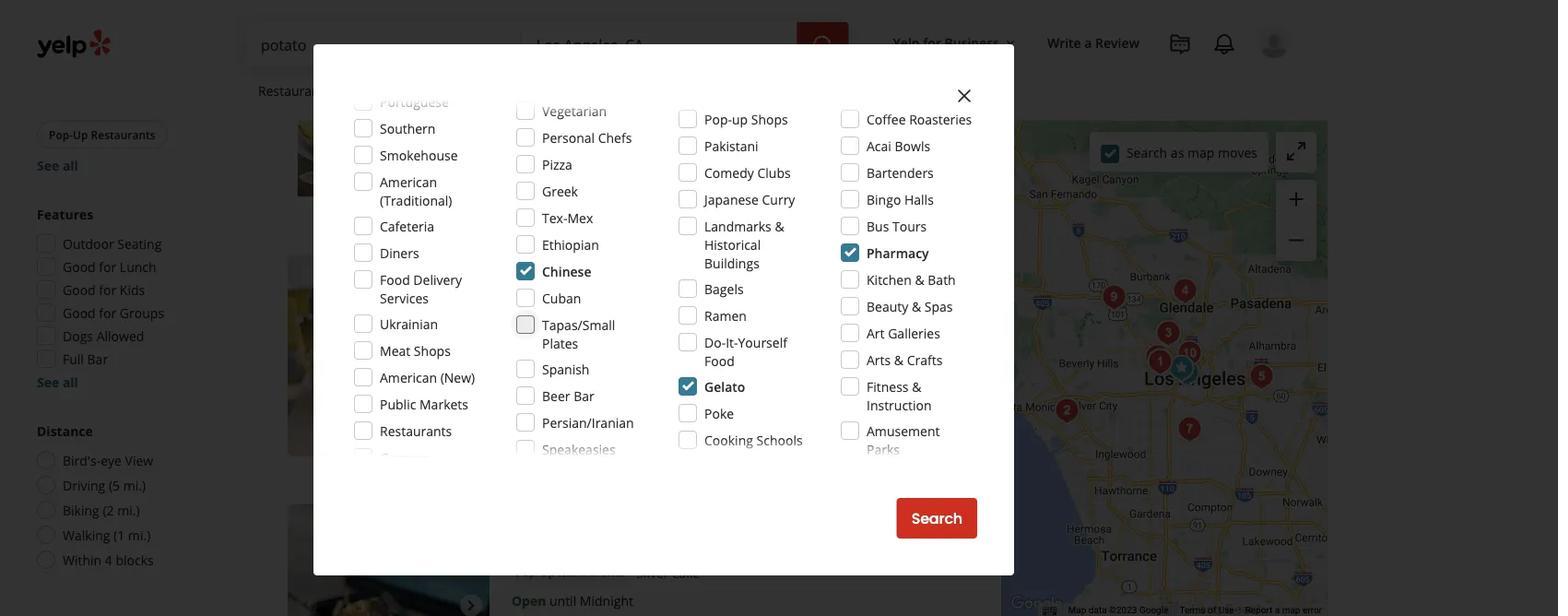 Task type: locate. For each thing, give the bounding box(es) containing it.
bar down dogs allowed
[[87, 350, 108, 368]]

16 speech v2 image
[[512, 371, 527, 386]]

am
[[617, 93, 637, 111]]

0 vertical spatial outdoor seating
[[530, 181, 617, 197]]

1 horizontal spatial (new)
[[571, 315, 604, 330]]

google image
[[1007, 592, 1068, 616]]

. left chinese
[[522, 255, 528, 280]]

0 horizontal spatial search
[[912, 508, 963, 529]]

schools
[[757, 431, 803, 449]]

walking (1 mi.)
[[63, 526, 151, 544]]

0 vertical spatial (new)
[[571, 315, 604, 330]]

more down the -
[[726, 137, 760, 155]]

open
[[512, 343, 546, 360], [512, 593, 546, 610]]

cooking
[[705, 431, 753, 449]]

0 vertical spatial american
[[380, 173, 437, 190]]

1 horizontal spatial pop-up restaurants
[[515, 565, 625, 580]]

1 . from the top
[[522, 5, 528, 31]]

bar inside group
[[87, 350, 108, 368]]

see up distance
[[37, 373, 59, 391]]

1 vertical spatial reviews)
[[670, 286, 720, 303]]

food inside food delivery services
[[380, 271, 410, 288]]

"i
[[532, 119, 540, 136], [532, 369, 540, 386]]

a right with
[[768, 119, 775, 136]]

previous image for open until midnight
[[295, 595, 317, 616]]

delivery down steep
[[650, 431, 694, 446]]

until up quite
[[558, 93, 584, 111]]

"i right 16 speech v2 icon
[[532, 119, 540, 136]]

option group
[[31, 422, 229, 575]]

0 vertical spatial search
[[1127, 144, 1168, 161]]

for up good for kids
[[99, 258, 116, 275]]

2 reviews) from the top
[[670, 286, 720, 303]]

2 start order from the top
[[846, 429, 926, 450]]

services right home
[[426, 82, 475, 99]]

1 see from the top
[[37, 156, 59, 174]]

2 vertical spatial american
[[380, 368, 437, 386]]

pop-up restaurants
[[49, 127, 155, 142], [515, 565, 625, 580]]

0 vertical spatial map
[[1188, 144, 1215, 161]]

2 "i from the top
[[532, 369, 540, 386]]

the up 4.2 star rating image
[[532, 5, 566, 31]]

more down the the on the top left of page
[[595, 137, 628, 155]]

pop-up restaurants button up open until midnight
[[512, 564, 629, 582]]

0 horizontal spatial like
[[578, 119, 598, 136]]

notifications image
[[1214, 33, 1236, 55]]

1 start order from the top
[[846, 179, 926, 200]]

potato down tomorrow
[[656, 119, 699, 136]]

shops down the ukrainian
[[414, 342, 451, 359]]

tapas/small
[[542, 316, 615, 333]]

2 vertical spatial delivery
[[650, 431, 694, 446]]

1 vertical spatial mi.)
[[117, 501, 140, 519]]

2 vertical spatial mi.)
[[128, 526, 151, 544]]

eye
[[101, 451, 122, 469]]

outdoor seating down "persian/iranian"
[[530, 431, 617, 446]]

1 vertical spatial until
[[550, 343, 577, 360]]

mi.) for driving (5 mi.)
[[123, 476, 146, 494]]

potato up 4.2 link
[[571, 5, 632, 31]]

16 checkmark v2 image for takeout
[[709, 431, 724, 446]]

shops right up
[[751, 110, 788, 128]]

until down pop-up restaurants link
[[550, 593, 577, 610]]

full bar
[[63, 350, 108, 368]]

pop- left the -
[[705, 110, 732, 128]]

0 vertical spatial pop-up restaurants
[[49, 127, 155, 142]]

& inside landmarks & historical buildings
[[775, 217, 785, 235]]

bar down know,
[[574, 387, 595, 404]]

like right name
[[816, 119, 837, 136]]

1 good from the top
[[63, 258, 96, 275]]

lunch
[[120, 258, 156, 275]]

(new) inside button
[[571, 315, 604, 330]]

user actions element
[[879, 23, 1317, 137]]

search button
[[897, 498, 978, 539]]

bar for full bar
[[87, 350, 108, 368]]

0 vertical spatial delivery
[[650, 181, 694, 197]]

pop-
[[705, 110, 732, 128], [49, 127, 73, 142], [515, 565, 540, 580]]

0 horizontal spatial 16 checkmark v2 image
[[512, 431, 527, 446]]

2 more from the left
[[726, 137, 760, 155]]

1 horizontal spatial american (new)
[[515, 315, 604, 330]]

1 vertical spatial seating
[[578, 431, 617, 446]]

(733 reviews)
[[641, 286, 720, 303]]

0 vertical spatial food
[[75, 22, 101, 37]]

pop- down street
[[49, 127, 73, 142]]

german
[[380, 449, 429, 466]]

4.2 link
[[619, 34, 637, 54]]

mi.) right (2
[[117, 501, 140, 519]]

0 horizontal spatial pop-
[[49, 127, 73, 142]]

2 see from the top
[[37, 373, 59, 391]]

beer
[[542, 387, 570, 404]]

0 horizontal spatial (new)
[[441, 368, 475, 386]]

2 start from the top
[[846, 429, 881, 450]]

outdoor down pizza
[[530, 181, 576, 197]]

2 open from the top
[[512, 593, 546, 610]]

1 horizontal spatial map
[[1283, 605, 1301, 616]]

map right as
[[1188, 144, 1215, 161]]

see all button inside group
[[37, 373, 78, 391]]

& left 'spas'
[[912, 297, 922, 315]]

start order down instruction
[[846, 429, 926, 450]]

0 horizontal spatial pop-up restaurants
[[49, 127, 155, 142]]

outdoor up good for lunch
[[63, 235, 114, 252]]

features
[[37, 205, 93, 223]]

1 horizontal spatial pop-
[[515, 565, 540, 580]]

1 vertical spatial potato
[[631, 137, 671, 155]]

1 horizontal spatial food
[[380, 271, 410, 288]]

a right the write
[[1085, 34, 1092, 51]]

order down instruction
[[885, 429, 926, 450]]

16 chevron down v2 image
[[1003, 36, 1018, 50]]

you
[[691, 369, 713, 386]]

potato up (733
[[610, 255, 671, 280]]

reviews) up sandwiches
[[670, 286, 720, 303]]

& up /burger on the bottom right of the page
[[895, 351, 904, 368]]

1 start from the top
[[846, 179, 881, 200]]

2 horizontal spatial pop-
[[705, 110, 732, 128]]

0 vertical spatial start order link
[[829, 169, 943, 210]]

more inside balls--with a name like the potato sack, they need more potato items..."
[[595, 137, 628, 155]]

report
[[1246, 605, 1273, 616]]

items..."
[[674, 137, 722, 155]]

0 horizontal spatial the potato sack image
[[288, 5, 490, 207]]

2 start order link from the top
[[829, 419, 943, 460]]

0 vertical spatial up
[[73, 127, 88, 142]]

the left 'coffee'
[[840, 119, 862, 136]]

1 vertical spatial slideshow element
[[288, 255, 490, 457]]

& up instruction
[[912, 378, 922, 395]]

humble potato image
[[288, 255, 490, 457], [1049, 392, 1086, 429]]

1 16 checkmark v2 image from the left
[[512, 431, 527, 446]]

0 vertical spatial seating
[[578, 181, 617, 197]]

keyboard shortcuts image
[[1043, 606, 1058, 616]]

pop- inside see all group
[[49, 127, 73, 142]]

2 previous image from the top
[[295, 595, 317, 616]]

order up tours
[[885, 179, 926, 200]]

a inside balls--with a name like the potato sack, they need more potato items..."
[[768, 119, 775, 136]]

0 horizontal spatial up
[[73, 127, 88, 142]]

1 horizontal spatial humble potato image
[[1049, 392, 1086, 429]]

0 vertical spatial until
[[558, 93, 584, 111]]

1 vertical spatial takeout
[[727, 431, 771, 446]]

1 all from the top
[[63, 156, 78, 174]]

takeout
[[727, 181, 771, 197], [727, 431, 771, 446]]

spas
[[925, 297, 953, 315]]

potato for the potato sack
[[571, 5, 632, 31]]

1 vertical spatial start order link
[[829, 419, 943, 460]]

0 horizontal spatial map
[[1188, 144, 1215, 161]]

& for fitness
[[912, 378, 922, 395]]

see up features
[[37, 156, 59, 174]]

1 vertical spatial good
[[63, 281, 96, 298]]

1 vertical spatial delivery
[[414, 271, 462, 288]]

2 vertical spatial good
[[63, 304, 96, 321]]

instruction
[[867, 396, 932, 414]]

potato for humble potato
[[610, 255, 671, 280]]

american (new)
[[515, 315, 604, 330], [380, 368, 475, 386]]

for down good for lunch
[[99, 281, 116, 298]]

ethiopian
[[542, 236, 599, 253]]

0 horizontal spatial food
[[75, 22, 101, 37]]

0 horizontal spatial more
[[595, 137, 628, 155]]

reviews)
[[670, 36, 720, 53], [670, 286, 720, 303]]

group
[[1277, 180, 1317, 261], [31, 205, 229, 391]]

1 seating from the top
[[578, 181, 617, 197]]

.
[[522, 5, 528, 31], [522, 255, 528, 280]]

seating up mex on the left of page
[[578, 181, 617, 197]]

until up don't
[[550, 343, 577, 360]]

0 vertical spatial slideshow element
[[288, 5, 490, 207]]

halls
[[905, 190, 934, 208]]

delivery for 2 . humble potato
[[650, 431, 694, 446]]

mister fried potato image
[[1244, 358, 1280, 395]]

walking
[[63, 526, 110, 544]]

mex
[[568, 209, 593, 226]]

1 horizontal spatial bar
[[574, 387, 595, 404]]

search
[[1127, 144, 1168, 161], [912, 508, 963, 529]]

2 outdoor seating from the top
[[530, 431, 617, 446]]

outdoor
[[530, 181, 576, 197], [63, 235, 114, 252], [530, 431, 576, 446]]

spanish
[[542, 360, 590, 378]]

0 horizontal spatial pop-up restaurants button
[[37, 121, 167, 148]]

for right yelp
[[923, 34, 942, 51]]

start order link down instruction
[[829, 419, 943, 460]]

louders image
[[1139, 339, 1176, 376]]

midnight
[[580, 593, 634, 610]]

1 horizontal spatial pop-up restaurants button
[[512, 564, 629, 582]]

1 horizontal spatial like
[[816, 119, 837, 136]]

more link
[[726, 137, 760, 155]]

services up vegetarian
[[562, 82, 611, 99]]

outdoor seating
[[530, 181, 617, 197], [530, 431, 617, 446]]

0 vertical spatial outdoor
[[530, 181, 576, 197]]

auto
[[530, 82, 558, 99]]

biking (2 mi.)
[[63, 501, 140, 519]]

0 vertical spatial "i
[[532, 119, 540, 136]]

0 vertical spatial reviews)
[[670, 36, 720, 53]]

1 vertical spatial american
[[515, 315, 569, 330]]

tex-
[[542, 209, 568, 226]]

group containing features
[[31, 205, 229, 391]]

a
[[1085, 34, 1092, 51], [768, 119, 775, 136], [751, 369, 758, 386], [595, 387, 602, 405], [1275, 605, 1280, 616]]

2 see all button from the top
[[37, 373, 78, 391]]

tapas/small plates
[[542, 316, 615, 352]]

search dialog
[[0, 0, 1559, 616]]

of
[[1208, 605, 1217, 616]]

order for 1 . the potato sack
[[885, 179, 926, 200]]

services up the ukrainian
[[380, 289, 429, 307]]

fitness & instruction
[[867, 378, 932, 414]]

takeout for 2 . humble potato
[[727, 431, 771, 446]]

start order for 2 . humble potato
[[846, 429, 926, 450]]

good up dogs
[[63, 304, 96, 321]]

food down diners
[[380, 271, 410, 288]]

1 vertical spatial map
[[1283, 605, 1301, 616]]

1 "i from the top
[[532, 119, 540, 136]]

all inside group
[[63, 373, 78, 391]]

1 vertical spatial pop-up restaurants button
[[512, 564, 629, 582]]

2 order from the top
[[885, 429, 926, 450]]

american (new) link
[[512, 314, 608, 332]]

1 order from the top
[[885, 179, 926, 200]]

& inside fitness & instruction
[[912, 378, 922, 395]]

"i for "i quite like the fried potato
[[532, 119, 540, 136]]

good for good for lunch
[[63, 258, 96, 275]]

home
[[386, 82, 422, 99]]

0 vertical spatial takeout
[[727, 181, 771, 197]]

business categories element
[[243, 66, 1291, 120]]

1 vertical spatial order
[[885, 429, 926, 450]]

0 vertical spatial mi.)
[[123, 476, 146, 494]]

& for beauty
[[912, 297, 922, 315]]

pop-up restaurants button down the vendors at the left of the page
[[37, 121, 167, 148]]

up for bottom pop-up restaurants 'button'
[[540, 565, 555, 580]]

2 good from the top
[[63, 281, 96, 298]]

16 checkmark v2 image down 'poke'
[[709, 431, 724, 446]]

mi.) for biking (2 mi.)
[[117, 501, 140, 519]]

a right 'to'
[[751, 369, 758, 386]]

kitchen & bath
[[867, 271, 956, 288]]

order
[[885, 179, 926, 200], [885, 429, 926, 450]]

start order link up bus
[[829, 169, 943, 210]]

1 more from the left
[[595, 137, 628, 155]]

start order link for humble potato
[[829, 419, 943, 460]]

"i right 16 speech v2 image
[[532, 369, 540, 386]]

outdoor for 1
[[530, 181, 576, 197]]

search for search
[[912, 508, 963, 529]]

restaurants inside "business categories" 'element'
[[258, 82, 330, 99]]

don't
[[544, 369, 575, 386]]

open down pop-up restaurants link
[[512, 593, 546, 610]]

close image
[[954, 85, 976, 107]]

start order for 1 . the potato sack
[[846, 179, 926, 200]]

ukrainian
[[380, 315, 438, 333]]

1 vertical spatial (new)
[[441, 368, 475, 386]]

up up open until midnight
[[540, 565, 555, 580]]

0 horizontal spatial american (new)
[[380, 368, 475, 386]]

a right pay
[[595, 387, 602, 405]]

(new) up 9:00
[[571, 315, 604, 330]]

american inside american (traditional)
[[380, 173, 437, 190]]

2 see all from the top
[[37, 373, 78, 391]]

3 good from the top
[[63, 304, 96, 321]]

0 vertical spatial start
[[846, 179, 881, 200]]

see inside group
[[37, 373, 59, 391]]

american (new) up public markets
[[380, 368, 475, 386]]

pop-up restaurants inside see all group
[[49, 127, 155, 142]]

american up plates
[[515, 315, 569, 330]]

takeout down 'poke'
[[727, 431, 771, 446]]

1 vertical spatial .
[[522, 255, 528, 280]]

up
[[73, 127, 88, 142], [540, 565, 555, 580]]

all
[[63, 156, 78, 174], [63, 373, 78, 391]]

see all inside group
[[37, 156, 78, 174]]

pop-up restaurants for top pop-up restaurants 'button'
[[49, 127, 155, 142]]

& for kitchen
[[915, 271, 925, 288]]

delivery down diners
[[414, 271, 462, 288]]

seating for humble
[[578, 431, 617, 446]]

food right soul
[[75, 22, 101, 37]]

0 horizontal spatial shops
[[414, 342, 451, 359]]

food down do-
[[705, 352, 735, 369]]

start for the potato sack
[[846, 179, 881, 200]]

landmarks
[[705, 217, 772, 235]]

see all button up features
[[37, 156, 78, 174]]

©2023
[[1110, 605, 1138, 616]]

american up (traditional)
[[380, 173, 437, 190]]

shops
[[751, 110, 788, 128], [414, 342, 451, 359]]

steep
[[645, 387, 678, 405]]

bar inside search dialog
[[574, 387, 595, 404]]

bartenders
[[867, 164, 934, 181]]

yelp for business button
[[886, 26, 1026, 59]]

potato inside balls--with a name like the potato sack, they need more potato items..."
[[631, 137, 671, 155]]

1 vertical spatial "i
[[532, 369, 540, 386]]

driving
[[63, 476, 105, 494]]

0 vertical spatial order
[[885, 179, 926, 200]]

search left as
[[1127, 144, 1168, 161]]

asian
[[789, 369, 822, 386]]

see all inside group
[[37, 373, 78, 391]]

0 horizontal spatial house of mash image
[[288, 505, 490, 616]]

art galleries
[[867, 324, 941, 342]]

american down meat shops at the left of the page
[[380, 368, 437, 386]]

takeout down comedy clubs
[[727, 181, 771, 197]]

1 vertical spatial american (new)
[[380, 368, 475, 386]]

beer bar
[[542, 387, 595, 404]]

start for humble potato
[[846, 429, 881, 450]]

pop-up restaurants for bottom pop-up restaurants 'button'
[[515, 565, 625, 580]]

mi.) right (1
[[128, 526, 151, 544]]

pop-up restaurants down the vendors at the left of the page
[[49, 127, 155, 142]]

1 reviews) from the top
[[670, 36, 720, 53]]

slideshow element
[[288, 5, 490, 207], [288, 255, 490, 457], [288, 505, 490, 616]]

balls--with a name like the potato sack, they need more potato items..."
[[532, 119, 939, 155]]

start order up bus
[[846, 179, 926, 200]]

outdoor down "persian/iranian"
[[530, 431, 576, 446]]

allowed
[[97, 327, 144, 344]]

1 vertical spatial start
[[846, 429, 881, 450]]

delivery left 16 checkmark v2 image
[[650, 181, 694, 197]]

outdoor seating up tex-mex
[[530, 181, 617, 197]]

public
[[380, 395, 416, 413]]

pop- for top pop-up restaurants 'button'
[[49, 127, 73, 142]]

reviews) right (231
[[670, 36, 720, 53]]

amusement parks
[[867, 422, 940, 458]]

2 takeout from the top
[[727, 431, 771, 446]]

1 open from the top
[[512, 343, 546, 360]]

0 horizontal spatial bar
[[87, 350, 108, 368]]

need
[[562, 137, 592, 155]]

up down street vendors 'button'
[[73, 127, 88, 142]]

"i for "i don't know, dude, when you go to a cool asian potato
[[532, 369, 540, 386]]

seating down "persian/iranian"
[[578, 431, 617, 446]]

2 16 checkmark v2 image from the left
[[709, 431, 724, 446]]

american (new) up plates
[[515, 315, 604, 330]]

2 all from the top
[[63, 373, 78, 391]]

restaurants link
[[243, 66, 371, 120]]

until for humble
[[550, 343, 577, 360]]

1 vertical spatial outdoor seating
[[530, 431, 617, 446]]

previous image
[[295, 95, 317, 117], [295, 595, 317, 616]]

0 horizontal spatial group
[[31, 205, 229, 391]]

see all up features
[[37, 156, 78, 174]]

1 vertical spatial potato
[[866, 119, 906, 136]]

1 slideshow element from the top
[[288, 5, 490, 207]]

kids
[[120, 281, 145, 298]]

good up good for kids
[[63, 258, 96, 275]]

good down good for lunch
[[63, 281, 96, 298]]

the potato sack image
[[288, 5, 490, 207], [1142, 344, 1179, 380]]

search down amusement parks
[[912, 508, 963, 529]]

1 horizontal spatial the
[[840, 119, 862, 136]]

like up need
[[578, 119, 598, 136]]

all down full
[[63, 373, 78, 391]]

1 horizontal spatial the potato sack image
[[1142, 344, 1179, 380]]

seating
[[117, 235, 162, 252]]

up inside see all group
[[73, 127, 88, 142]]

historical
[[705, 236, 761, 253]]

the
[[532, 5, 566, 31], [840, 119, 862, 136]]

1 vertical spatial search
[[912, 508, 963, 529]]

4.2 star rating image
[[512, 36, 611, 55]]

1 vertical spatial see
[[37, 373, 59, 391]]

see all button down full
[[37, 373, 78, 391]]

16 checkmark v2 image
[[512, 431, 527, 446], [709, 431, 724, 446]]

for down good for kids
[[99, 304, 116, 321]]

do-
[[705, 333, 726, 351]]

landmarks & historical buildings
[[705, 217, 785, 272]]

& left bath
[[915, 271, 925, 288]]

1 horizontal spatial more
[[726, 137, 760, 155]]

0 vertical spatial all
[[63, 156, 78, 174]]

restaurants inside see all group
[[91, 127, 155, 142]]

see inside group
[[37, 156, 59, 174]]

start
[[846, 179, 881, 200], [846, 429, 881, 450]]

. up 4.2 star rating image
[[522, 5, 528, 31]]

0 vertical spatial start order
[[846, 179, 926, 200]]

0 vertical spatial bar
[[87, 350, 108, 368]]

potato inside balls--with a name like the potato sack, they need more potato items..."
[[866, 119, 906, 136]]

start down instruction
[[846, 429, 881, 450]]

0 vertical spatial potato
[[656, 119, 699, 136]]

1 previous image from the top
[[295, 95, 317, 117]]

all up features
[[63, 156, 78, 174]]

food delivery services
[[380, 271, 462, 307]]

potato
[[571, 5, 632, 31], [866, 119, 906, 136], [610, 255, 671, 280]]

1 horizontal spatial house of mash image
[[1150, 315, 1187, 352]]

humble
[[532, 255, 605, 280]]

3 slideshow element from the top
[[288, 505, 490, 616]]

acai bowls
[[867, 137, 931, 154]]

search inside button
[[912, 508, 963, 529]]

1 takeout from the top
[[727, 181, 771, 197]]

1 vertical spatial open
[[512, 593, 546, 610]]

& for arts
[[895, 351, 904, 368]]

services inside "link"
[[562, 82, 611, 99]]

pm
[[609, 343, 628, 360]]

1 vertical spatial bar
[[574, 387, 595, 404]]

& for landmarks
[[775, 217, 785, 235]]

0 horizontal spatial the
[[532, 5, 566, 31]]

pop- for bottom pop-up restaurants 'button'
[[515, 565, 540, 580]]

1 see all from the top
[[37, 156, 78, 174]]

& down curry
[[775, 217, 785, 235]]

bus tours
[[867, 217, 927, 235]]

house of mash image
[[1150, 315, 1187, 352], [288, 505, 490, 616]]

1 vertical spatial shops
[[414, 342, 451, 359]]

mi.) right (5
[[123, 476, 146, 494]]

start up bus
[[846, 179, 881, 200]]

2 like from the left
[[816, 119, 837, 136]]

terms
[[1180, 605, 1206, 616]]

american (new) inside search dialog
[[380, 368, 475, 386]]

1 vertical spatial all
[[63, 373, 78, 391]]

pop- up open until midnight
[[515, 565, 540, 580]]

0 vertical spatial see all
[[37, 156, 78, 174]]

1 start order link from the top
[[829, 169, 943, 210]]

services
[[426, 82, 475, 99], [562, 82, 611, 99], [380, 289, 429, 307]]

delivery inside food delivery services
[[414, 271, 462, 288]]

0 vertical spatial open
[[512, 343, 546, 360]]

2 . from the top
[[522, 255, 528, 280]]

previous image
[[295, 345, 317, 367]]

None search field
[[246, 22, 853, 66]]

2 horizontal spatial food
[[705, 352, 735, 369]]

(new) up markets
[[441, 368, 475, 386]]

1 vertical spatial outdoor
[[63, 235, 114, 252]]

(733
[[641, 286, 667, 303]]

outdoor seating for humble
[[530, 431, 617, 446]]

map left "error" on the right bottom of page
[[1283, 605, 1301, 616]]

they
[[532, 137, 558, 155]]

1 vertical spatial pop-up restaurants
[[515, 565, 625, 580]]

4.3 star rating image
[[512, 286, 611, 305]]

bingo
[[867, 190, 901, 208]]

2 seating from the top
[[578, 431, 617, 446]]

bath
[[928, 271, 956, 288]]

see all down full
[[37, 373, 78, 391]]

2 slideshow element from the top
[[288, 255, 490, 457]]

full
[[63, 350, 84, 368]]

potato up acai
[[866, 119, 906, 136]]

1 outdoor seating from the top
[[530, 181, 617, 197]]

for inside yelp for business button
[[923, 34, 942, 51]]

open up 16 speech v2 image
[[512, 343, 546, 360]]

2 vertical spatial potato
[[610, 255, 671, 280]]

16 checkmark v2 image down 16 speech v2 image
[[512, 431, 527, 446]]



Task type: describe. For each thing, give the bounding box(es) containing it.
search for search as map moves
[[1127, 144, 1168, 161]]

see for first see all button from the top of the page
[[37, 156, 59, 174]]

map for moves
[[1188, 144, 1215, 161]]

next image
[[460, 595, 482, 616]]

japanese curry
[[705, 190, 795, 208]]

meat shops
[[380, 342, 451, 359]]

1
[[512, 5, 522, 31]]

16 checkmark v2 image
[[709, 181, 724, 196]]

ramen
[[705, 307, 747, 324]]

chefs
[[598, 129, 632, 146]]

business
[[945, 34, 1000, 51]]

use
[[1219, 605, 1235, 616]]

see for see all button in group
[[37, 373, 59, 391]]

diners
[[380, 244, 419, 261]]

pop- inside search dialog
[[705, 110, 732, 128]]

write
[[1048, 34, 1082, 51]]

restaurants inside search dialog
[[380, 422, 452, 439]]

outdoor seating for the
[[530, 181, 617, 197]]

it-
[[726, 333, 738, 351]]

data
[[1089, 605, 1107, 616]]

a right report
[[1275, 605, 1280, 616]]

2 vertical spatial until
[[550, 593, 577, 610]]

persian/iranian
[[542, 414, 634, 431]]

buildings
[[705, 254, 760, 272]]

parks
[[867, 440, 900, 458]]

sandwiches link
[[673, 314, 745, 332]]

outdoor for 2
[[530, 431, 576, 446]]

previous image for closed until 7:00 am tomorrow
[[295, 95, 317, 117]]

vans image
[[1169, 355, 1206, 392]]

projects image
[[1170, 33, 1192, 55]]

pop-up restaurants link
[[512, 564, 629, 582]]

up for top pop-up restaurants 'button'
[[73, 127, 88, 142]]

terms of use link
[[1180, 605, 1235, 616]]

seating for the
[[578, 181, 617, 197]]

good for good for kids
[[63, 281, 96, 298]]

. for 1
[[522, 5, 528, 31]]

clubs
[[758, 164, 791, 181]]

amusement
[[867, 422, 940, 439]]

0 horizontal spatial humble potato image
[[288, 255, 490, 457]]

for for business
[[923, 34, 942, 51]]

delivery for 1 . the potato sack
[[650, 181, 694, 197]]

terms of use
[[1180, 605, 1235, 616]]

map for error
[[1283, 605, 1301, 616]]

services inside food delivery services
[[380, 289, 429, 307]]

speakeasies
[[542, 440, 616, 458]]

all inside group
[[63, 156, 78, 174]]

street
[[49, 57, 81, 72]]

american inside button
[[515, 315, 569, 330]]

open until 9:00 pm
[[512, 343, 628, 360]]

auto services
[[530, 82, 611, 99]]

soul food
[[49, 22, 101, 37]]

groups
[[120, 304, 164, 321]]

zoom out image
[[1286, 229, 1308, 251]]

1 vertical spatial house of mash image
[[288, 505, 490, 616]]

see all group
[[33, 0, 229, 174]]

lake
[[673, 565, 700, 582]]

biking
[[63, 501, 99, 519]]

nordstrom rack image
[[1163, 350, 1200, 387]]

the
[[602, 119, 621, 136]]

view
[[125, 451, 153, 469]]

go
[[717, 369, 731, 386]]

0 vertical spatial pop-up restaurants button
[[37, 121, 167, 148]]

for for kids
[[99, 281, 116, 298]]

(2
[[103, 501, 114, 519]]

balls-
[[703, 119, 735, 136]]

reviews) for 2 . humble potato
[[670, 286, 720, 303]]

search image
[[812, 34, 834, 56]]

16 speech v2 image
[[512, 121, 527, 136]]

smokehouse
[[380, 146, 458, 164]]

closed
[[512, 93, 554, 111]]

angel's tijuana tacos image
[[1172, 335, 1209, 372]]

16 close v2 image
[[512, 181, 527, 196]]

/burger place, pay a pretty steep price for..."
[[532, 369, 914, 405]]

(5
[[109, 476, 120, 494]]

order for 2 . humble potato
[[885, 429, 926, 450]]

dogs
[[63, 327, 93, 344]]

like inside balls--with a name like the potato sack, they need more potato items..."
[[816, 119, 837, 136]]

error
[[1303, 605, 1323, 616]]

until for the
[[558, 93, 584, 111]]

bowls
[[895, 137, 931, 154]]

1 vertical spatial the potato sack image
[[1142, 344, 1179, 380]]

art
[[867, 324, 885, 342]]

good for groups
[[63, 304, 164, 321]]

/burger
[[869, 369, 914, 386]]

public markets
[[380, 395, 469, 413]]

comedy
[[705, 164, 754, 181]]

4.2
[[619, 36, 637, 53]]

good for good for groups
[[63, 304, 96, 321]]

fitness
[[867, 378, 909, 395]]

cafeteria
[[380, 217, 434, 235]]

7:00
[[588, 93, 613, 111]]

the potato sack link
[[532, 5, 679, 31]]

expand map image
[[1286, 140, 1308, 162]]

open for open until midnight
[[512, 593, 546, 610]]

price
[[682, 387, 712, 405]]

9:00
[[580, 343, 606, 360]]

open until midnight
[[512, 593, 634, 610]]

galleries
[[888, 324, 941, 342]]

takeout for 1 . the potato sack
[[727, 181, 771, 197]]

1 like from the left
[[578, 119, 598, 136]]

food inside button
[[75, 22, 101, 37]]

with
[[739, 119, 765, 136]]

0 vertical spatial the potato sack image
[[288, 5, 490, 207]]

1 horizontal spatial shops
[[751, 110, 788, 128]]

services for auto services
[[562, 82, 611, 99]]

bar for beer bar
[[574, 387, 595, 404]]

sandwiches
[[677, 315, 741, 330]]

yelp
[[893, 34, 920, 51]]

(231 reviews)
[[641, 36, 720, 53]]

the inside balls--with a name like the potato sack, they need more potato items..."
[[840, 119, 862, 136]]

. for 2
[[522, 255, 528, 280]]

services for home services
[[426, 82, 475, 99]]

when
[[655, 369, 688, 386]]

map region
[[802, 0, 1510, 616]]

american (traditional)
[[380, 173, 452, 209]]

slideshow element for 2
[[288, 255, 490, 457]]

silver
[[637, 565, 669, 582]]

know,
[[578, 369, 614, 386]]

mi.) for walking (1 mi.)
[[128, 526, 151, 544]]

sandwiches button
[[673, 314, 745, 332]]

-
[[735, 119, 739, 136]]

a inside /burger place, pay a pretty steep price for..."
[[595, 387, 602, 405]]

0 vertical spatial house of mash image
[[1150, 315, 1187, 352]]

good for kids
[[63, 281, 145, 298]]

2 vertical spatial potato
[[826, 369, 869, 386]]

(new) inside search dialog
[[441, 368, 475, 386]]

start order link for the potato sack
[[829, 169, 943, 210]]

reviews) for 1 . the potato sack
[[670, 36, 720, 53]]

cooking schools
[[705, 431, 803, 449]]

sack,
[[909, 119, 939, 136]]

food inside do-it-yourself food
[[705, 352, 735, 369]]

dogs allowed
[[63, 327, 144, 344]]

greek
[[542, 182, 578, 200]]

markets
[[420, 395, 469, 413]]

poutine brothers image
[[1172, 411, 1209, 448]]

street vendors
[[49, 57, 128, 72]]

auto services link
[[515, 66, 651, 120]]

slideshow element for 1
[[288, 5, 490, 207]]

0 vertical spatial the
[[532, 5, 566, 31]]

1 horizontal spatial group
[[1277, 180, 1317, 261]]

coffee
[[867, 110, 906, 128]]

for for lunch
[[99, 258, 116, 275]]

tex-mex
[[542, 209, 593, 226]]

1 see all button from the top
[[37, 156, 78, 174]]

the baked potato image
[[1096, 279, 1133, 316]]

map data ©2023 google
[[1069, 605, 1169, 616]]

open for open until 9:00 pm
[[512, 343, 546, 360]]

for for groups
[[99, 304, 116, 321]]

place,
[[532, 387, 567, 405]]

potato corner image
[[1167, 273, 1204, 309]]

american (new) inside button
[[515, 315, 604, 330]]

(1
[[114, 526, 125, 544]]

bird's-eye view
[[63, 451, 153, 469]]

16 checkmark v2 image for outdoor seating
[[512, 431, 527, 446]]

chinese
[[542, 262, 592, 280]]

option group containing distance
[[31, 422, 229, 575]]

curry
[[762, 190, 795, 208]]

zoom in image
[[1286, 188, 1308, 210]]

map
[[1069, 605, 1087, 616]]



Task type: vqa. For each thing, say whether or not it's contained in the screenshot.
The to the left
yes



